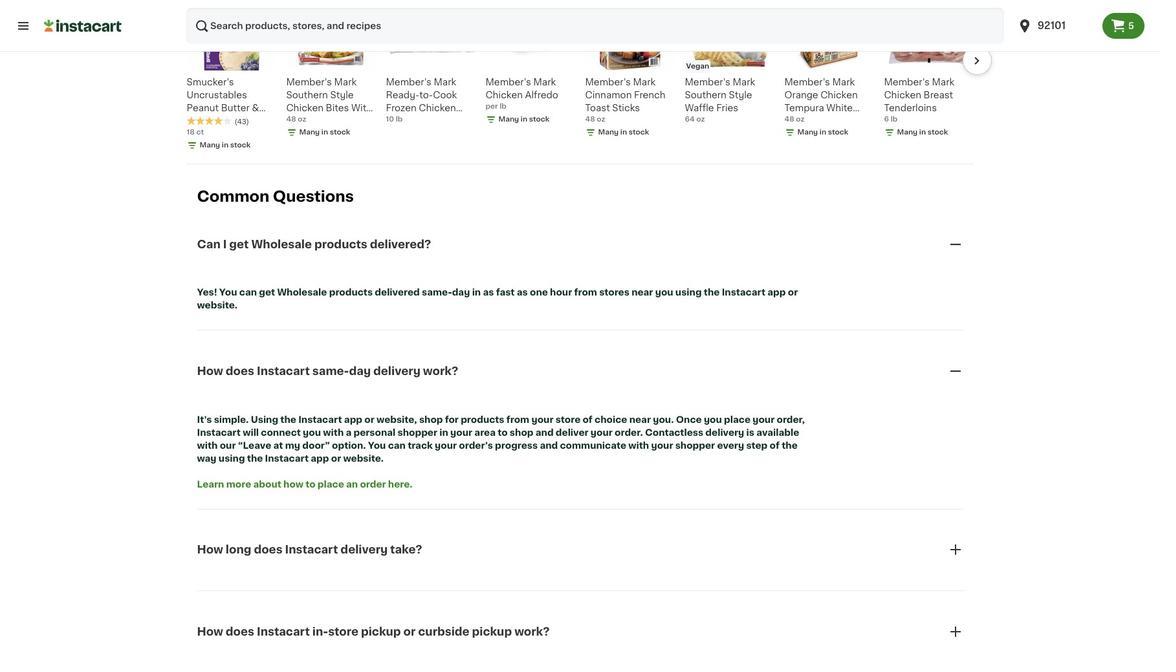 Task type: locate. For each thing, give the bounding box(es) containing it.
2 vertical spatial you
[[303, 428, 321, 437]]

app
[[768, 288, 786, 297], [344, 415, 362, 424], [311, 454, 329, 463]]

of
[[583, 415, 593, 424], [770, 441, 780, 450]]

chicken down cook
[[419, 103, 456, 112]]

same- inside yes! you can get wholesale products delivered same-day in as fast as one hour from stores near you using the instacart app or website.
[[422, 288, 452, 297]]

mark inside member's mark cinnamon french toast sticks 48 oz
[[633, 78, 656, 87]]

0 horizontal spatial website.
[[197, 301, 238, 310]]

order,
[[777, 415, 805, 424]]

and left deliver
[[536, 428, 554, 437]]

you down personal on the left bottom of the page
[[368, 441, 386, 450]]

1 pickup from the left
[[361, 627, 401, 637]]

member's inside member's mark chicken alfredo per lb
[[486, 78, 531, 87]]

0 vertical spatial can
[[239, 288, 257, 297]]

0 horizontal spatial lb
[[396, 116, 403, 123]]

1 vertical spatial does
[[254, 545, 283, 556]]

member's down vegan
[[685, 78, 731, 87]]

a down meat
[[785, 129, 791, 138]]

4 oz from the left
[[796, 116, 805, 123]]

1 vertical spatial you
[[704, 415, 722, 424]]

available
[[757, 428, 800, 437]]

2 vertical spatial app
[[311, 454, 329, 463]]

1 horizontal spatial using
[[676, 288, 702, 297]]

1 vertical spatial orange
[[785, 142, 819, 151]]

many down tenderloins
[[897, 129, 918, 136]]

member's mark ready-to-cook frozen chicken wings
[[386, 78, 457, 125]]

learn
[[197, 480, 224, 489]]

delivery up website,
[[373, 366, 421, 377]]

0 vertical spatial how
[[197, 366, 223, 377]]

of up deliver
[[583, 415, 593, 424]]

0 horizontal spatial same-
[[312, 366, 349, 377]]

more
[[226, 480, 251, 489]]

a inside the member's mark orange chicken tempura white meat chicken with a sweet and tangy orange sauce
[[785, 129, 791, 138]]

style up bites
[[330, 90, 354, 100]]

1 horizontal spatial get
[[259, 288, 275, 297]]

mark inside member's mark chicken breast tenderloins 6 lb
[[932, 78, 955, 87]]

0 horizontal spatial a
[[286, 116, 293, 125]]

and
[[824, 129, 842, 138]]

2 as from the left
[[517, 288, 528, 297]]

mark up french
[[633, 78, 656, 87]]

uncrustables
[[187, 90, 247, 100]]

5 button
[[1103, 13, 1145, 39]]

stock down tenderloins
[[928, 129, 948, 136]]

5
[[1129, 21, 1135, 30]]

many for member's mark southern style chicken bites with a hint of dill
[[299, 129, 320, 136]]

0 horizontal spatial southern
[[286, 90, 328, 100]]

1 horizontal spatial day
[[452, 288, 470, 297]]

1 horizontal spatial lb
[[500, 103, 507, 110]]

chicken up tenderloins
[[884, 90, 922, 100]]

0 vertical spatial website.
[[197, 301, 238, 310]]

1 48 from the left
[[286, 116, 296, 123]]

same-
[[422, 288, 452, 297], [312, 366, 349, 377]]

0 horizontal spatial place
[[318, 480, 344, 489]]

day
[[452, 288, 470, 297], [349, 366, 371, 377]]

2 mark from the left
[[434, 78, 456, 87]]

how long does instacart delivery take? button
[[197, 527, 963, 574]]

2 style from the left
[[729, 90, 752, 100]]

style inside member's mark southern style waffle fries 64 oz
[[729, 90, 752, 100]]

2 horizontal spatial lb
[[891, 116, 898, 123]]

with right bites
[[351, 103, 372, 112]]

0 vertical spatial day
[[452, 288, 470, 297]]

2 member's from the left
[[386, 78, 432, 87]]

lb right 'per'
[[500, 103, 507, 110]]

0 horizontal spatial day
[[349, 366, 371, 377]]

many for member's mark cinnamon french toast sticks
[[598, 129, 619, 136]]

can left track
[[388, 441, 406, 450]]

0 vertical spatial shopper
[[398, 428, 438, 437]]

many down member's mark chicken alfredo per lb
[[499, 116, 519, 123]]

to right how at the bottom left of page
[[306, 480, 316, 489]]

many in stock up sauce
[[798, 129, 849, 136]]

mark inside member's mark ready-to-cook frozen chicken wings
[[434, 78, 456, 87]]

shopper down contactless
[[676, 441, 715, 450]]

member's inside member's mark ready-to-cook frozen chicken wings
[[386, 78, 432, 87]]

0 vertical spatial a
[[286, 116, 293, 125]]

1 horizontal spatial shop
[[510, 428, 534, 437]]

delivery left the take?
[[341, 545, 388, 556]]

stock down alfredo
[[529, 116, 550, 123]]

7 member's from the left
[[884, 78, 930, 87]]

southern inside member's mark southern style waffle fries 64 oz
[[685, 90, 727, 100]]

1 vertical spatial store
[[328, 627, 359, 637]]

0 vertical spatial products
[[315, 239, 367, 250]]

1 vertical spatial near
[[630, 415, 651, 424]]

1 style from the left
[[330, 90, 354, 100]]

stores
[[599, 288, 630, 297]]

1 horizontal spatial work?
[[515, 627, 550, 637]]

wholesale
[[251, 239, 312, 250], [277, 288, 327, 297]]

many down meat
[[798, 129, 818, 136]]

you
[[219, 288, 237, 297], [368, 441, 386, 450]]

many in stock
[[499, 116, 550, 123], [299, 129, 350, 136], [598, 129, 649, 136], [798, 129, 849, 136], [897, 129, 948, 136], [200, 142, 251, 149]]

to inside it's simple. using the instacart app or website, shop for products from your store of choice near you. once you place your order, instacart will connect you with a personal shopper in your area to shop and deliver your order. contactless delivery is available with our "leave at my door" option. you can track your order's progress and communicate with your shopper every step of the way using the instacart app or website.
[[498, 428, 508, 437]]

can inside it's simple. using the instacart app or website, shop for products from your store of choice near you. once you place your order, instacart will connect you with a personal shopper in your area to shop and deliver your order. contactless delivery is available with our "leave at my door" option. you can track your order's progress and communicate with your shopper every step of the way using the instacart app or website.
[[388, 441, 406, 450]]

1 horizontal spatial pickup
[[472, 627, 512, 637]]

or inside yes! you can get wholesale products delivered same-day in as fast as one hour from stores near you using the instacart app or website.
[[788, 288, 798, 297]]

1 vertical spatial get
[[259, 288, 275, 297]]

0 vertical spatial to
[[498, 428, 508, 437]]

0 vertical spatial from
[[574, 288, 597, 297]]

0 vertical spatial with
[[351, 103, 372, 112]]

lb right 6 at the top right
[[891, 116, 898, 123]]

near up order. on the right bottom of the page
[[630, 415, 651, 424]]

how does instacart same-day delivery work?
[[197, 366, 458, 377]]

with
[[323, 428, 344, 437], [197, 441, 218, 450], [629, 441, 649, 450]]

wholesale inside can i get wholesale products delivered? dropdown button
[[251, 239, 312, 250]]

mark for member's mark chicken alfredo per lb
[[534, 78, 556, 87]]

mark for member's mark southern style waffle fries 64 oz
[[733, 78, 755, 87]]

1 horizontal spatial of
[[770, 441, 780, 450]]

0 horizontal spatial 48
[[286, 116, 296, 123]]

1 southern from the left
[[286, 90, 328, 100]]

3 oz from the left
[[697, 116, 705, 123]]

6 mark from the left
[[833, 78, 855, 87]]

stock for member's mark southern style chicken bites with a hint of dill
[[330, 129, 350, 136]]

with up way
[[197, 441, 218, 450]]

chicken up 'per'
[[486, 90, 523, 100]]

frozen
[[386, 103, 417, 112]]

take?
[[390, 545, 422, 556]]

2 horizontal spatial app
[[768, 288, 786, 297]]

wholesale inside yes! you can get wholesale products delivered same-day in as fast as one hour from stores near you using the instacart app or website.
[[277, 288, 327, 297]]

0 vertical spatial you
[[219, 288, 237, 297]]

1 horizontal spatial from
[[574, 288, 597, 297]]

2 oz from the left
[[597, 116, 605, 123]]

1 vertical spatial work?
[[515, 627, 550, 637]]

1 vertical spatial using
[[219, 454, 245, 463]]

track
[[408, 441, 433, 450]]

0 horizontal spatial 48 oz
[[286, 116, 306, 123]]

7 mark from the left
[[932, 78, 955, 87]]

0 vertical spatial near
[[632, 288, 653, 297]]

delivery
[[373, 366, 421, 377], [706, 428, 745, 437], [341, 545, 388, 556]]

mark inside member's mark southern style waffle fries 64 oz
[[733, 78, 755, 87]]

0 horizontal spatial of
[[583, 415, 593, 424]]

in down the of
[[322, 129, 328, 136]]

1 mark from the left
[[334, 78, 357, 87]]

1 vertical spatial from
[[507, 415, 530, 424]]

1 vertical spatial website.
[[343, 454, 384, 463]]

products
[[315, 239, 367, 250], [329, 288, 373, 297], [461, 415, 505, 424]]

from
[[574, 288, 597, 297], [507, 415, 530, 424]]

website. down yes!
[[197, 301, 238, 310]]

how long does instacart delivery take?
[[197, 545, 422, 556]]

2 how from the top
[[197, 545, 223, 556]]

step
[[746, 441, 768, 450]]

shop left for
[[419, 415, 443, 424]]

1 horizontal spatial place
[[724, 415, 751, 424]]

using inside yes! you can get wholesale products delivered same-day in as fast as one hour from stores near you using the instacart app or website.
[[676, 288, 702, 297]]

shopper up track
[[398, 428, 438, 437]]

oz inside member's mark southern style waffle fries 64 oz
[[697, 116, 705, 123]]

southern up hint
[[286, 90, 328, 100]]

0 vertical spatial shop
[[419, 415, 443, 424]]

from inside it's simple. using the instacart app or website, shop for products from your store of choice near you. once you place your order, instacart will connect you with a personal shopper in your area to shop and deliver your order. contactless delivery is available with our "leave at my door" option. you can track your order's progress and communicate with your shopper every step of the way using the instacart app or website.
[[507, 415, 530, 424]]

mark up bites
[[334, 78, 357, 87]]

smucker's uncrustables peanut butter & grape jelly sandwich
[[187, 78, 259, 138]]

get
[[229, 239, 249, 250], [259, 288, 275, 297]]

0 vertical spatial and
[[536, 428, 554, 437]]

0 horizontal spatial you
[[303, 428, 321, 437]]

many
[[499, 116, 519, 123], [299, 129, 320, 136], [598, 129, 619, 136], [798, 129, 818, 136], [897, 129, 918, 136], [200, 142, 220, 149]]

1 horizontal spatial with
[[850, 116, 871, 125]]

1 48 oz from the left
[[286, 116, 306, 123]]

and
[[536, 428, 554, 437], [540, 441, 558, 450]]

from right 'hour'
[[574, 288, 597, 297]]

way
[[197, 454, 217, 463]]

get right yes!
[[259, 288, 275, 297]]

shop
[[419, 415, 443, 424], [510, 428, 534, 437]]

style inside member's mark southern style chicken bites with a hint of dill
[[330, 90, 354, 100]]

at
[[273, 441, 283, 450]]

with up tangy
[[850, 116, 871, 125]]

2 48 oz from the left
[[785, 116, 805, 123]]

1 horizontal spatial as
[[517, 288, 528, 297]]

member's inside the member's mark orange chicken tempura white meat chicken with a sweet and tangy orange sauce
[[785, 78, 830, 87]]

3 48 from the left
[[785, 116, 795, 123]]

southern up waffle
[[685, 90, 727, 100]]

style for fries
[[729, 90, 752, 100]]

store inside it's simple. using the instacart app or website, shop for products from your store of choice near you. once you place your order, instacart will connect you with a personal shopper in your area to shop and deliver your order. contactless delivery is available with our "leave at my door" option. you can track your order's progress and communicate with your shopper every step of the way using the instacart app or website.
[[556, 415, 581, 424]]

many in stock down member's mark chicken alfredo per lb
[[499, 116, 550, 123]]

mark for member's mark southern style chicken bites with a hint of dill
[[334, 78, 357, 87]]

oz down toast
[[597, 116, 605, 123]]

1 vertical spatial to
[[306, 480, 316, 489]]

0 horizontal spatial as
[[483, 288, 494, 297]]

with inside the member's mark orange chicken tempura white meat chicken with a sweet and tangy orange sauce
[[850, 116, 871, 125]]

1 horizontal spatial shopper
[[676, 441, 715, 450]]

0 vertical spatial of
[[583, 415, 593, 424]]

instacart
[[722, 288, 766, 297], [257, 366, 310, 377], [298, 415, 342, 424], [197, 428, 241, 437], [265, 454, 309, 463], [285, 545, 338, 556], [257, 627, 310, 637]]

mark inside member's mark chicken alfredo per lb
[[534, 78, 556, 87]]

member's for member's mark southern style chicken bites with a hint of dill
[[286, 78, 332, 87]]

mark up white
[[833, 78, 855, 87]]

how for how does instacart in-store pickup or curbside pickup work?
[[197, 627, 223, 637]]

48 left the of
[[286, 116, 296, 123]]

orange down sweet
[[785, 142, 819, 151]]

member's up cinnamon
[[585, 78, 631, 87]]

website.
[[197, 301, 238, 310], [343, 454, 384, 463]]

place up 'is'
[[724, 415, 751, 424]]

0 vertical spatial using
[[676, 288, 702, 297]]

as left fast
[[483, 288, 494, 297]]

day up a
[[349, 366, 371, 377]]

from up progress
[[507, 415, 530, 424]]

southern inside member's mark southern style chicken bites with a hint of dill
[[286, 90, 328, 100]]

using
[[676, 288, 702, 297], [219, 454, 245, 463]]

mark up breast
[[932, 78, 955, 87]]

cinnamon
[[585, 90, 632, 100]]

1 horizontal spatial you
[[368, 441, 386, 450]]

3 how from the top
[[197, 627, 223, 637]]

with inside member's mark southern style chicken bites with a hint of dill
[[351, 103, 372, 112]]

2 southern from the left
[[685, 90, 727, 100]]

1 vertical spatial shopper
[[676, 441, 715, 450]]

1 horizontal spatial same-
[[422, 288, 452, 297]]

48 for tempura
[[785, 116, 795, 123]]

1 vertical spatial day
[[349, 366, 371, 377]]

member's up bites
[[286, 78, 332, 87]]

stock up sauce
[[828, 129, 849, 136]]

1 horizontal spatial 48 oz
[[785, 116, 805, 123]]

does inside dropdown button
[[254, 545, 283, 556]]

0 vertical spatial wholesale
[[251, 239, 312, 250]]

curbside
[[418, 627, 470, 637]]

0 vertical spatial store
[[556, 415, 581, 424]]

0 horizontal spatial with
[[351, 103, 372, 112]]

2 vertical spatial does
[[226, 627, 254, 637]]

4 mark from the left
[[633, 78, 656, 87]]

member's inside member's mark southern style waffle fries 64 oz
[[685, 78, 731, 87]]

pickup
[[361, 627, 401, 637], [472, 627, 512, 637]]

area
[[475, 428, 496, 437]]

member's inside member's mark southern style chicken bites with a hint of dill
[[286, 78, 332, 87]]

you up door"
[[303, 428, 321, 437]]

in
[[521, 116, 528, 123], [322, 129, 328, 136], [621, 129, 627, 136], [820, 129, 827, 136], [920, 129, 926, 136], [222, 142, 229, 149], [472, 288, 481, 297], [440, 428, 448, 437]]

delivered?
[[370, 239, 431, 250]]

does for how does instacart same-day delivery work?
[[226, 366, 254, 377]]

many down hint
[[299, 129, 320, 136]]

to-
[[420, 90, 433, 100]]

wings
[[386, 116, 414, 125]]

in down sandwich
[[222, 142, 229, 149]]

1 horizontal spatial 48
[[585, 116, 595, 123]]

member's up 'per'
[[486, 78, 531, 87]]

using
[[251, 415, 278, 424]]

chicken inside member's mark ready-to-cook frozen chicken wings
[[419, 103, 456, 112]]

1 vertical spatial a
[[785, 129, 791, 138]]

1 horizontal spatial website.
[[343, 454, 384, 463]]

member's for member's mark chicken alfredo per lb
[[486, 78, 531, 87]]

store
[[556, 415, 581, 424], [328, 627, 359, 637]]

1 vertical spatial with
[[850, 116, 871, 125]]

0 horizontal spatial to
[[306, 480, 316, 489]]

day left fast
[[452, 288, 470, 297]]

place left an
[[318, 480, 344, 489]]

stock for member's mark chicken breast tenderloins
[[928, 129, 948, 136]]

1 how from the top
[[197, 366, 223, 377]]

6 member's from the left
[[785, 78, 830, 87]]

0 vertical spatial does
[[226, 366, 254, 377]]

connect
[[261, 428, 301, 437]]

3 mark from the left
[[534, 78, 556, 87]]

48 down tempura
[[785, 116, 795, 123]]

style up fries
[[729, 90, 752, 100]]

48 oz down tempura
[[785, 116, 805, 123]]

1 member's from the left
[[286, 78, 332, 87]]

0 horizontal spatial can
[[239, 288, 257, 297]]

same- inside dropdown button
[[312, 366, 349, 377]]

2 vertical spatial how
[[197, 627, 223, 637]]

to right area
[[498, 428, 508, 437]]

48
[[286, 116, 296, 123], [585, 116, 595, 123], [785, 116, 795, 123]]

wholesale down can i get wholesale products delivered?
[[277, 288, 327, 297]]

mark inside member's mark southern style chicken bites with a hint of dill
[[334, 78, 357, 87]]

pickup right the in-
[[361, 627, 401, 637]]

instacart inside yes! you can get wholesale products delivered same-day in as fast as one hour from stores near you using the instacart app or website.
[[722, 288, 766, 297]]

in down for
[[440, 428, 448, 437]]

fast
[[496, 288, 515, 297]]

1 horizontal spatial you
[[655, 288, 674, 297]]

learn more about how to place an order here.
[[197, 480, 413, 489]]

store inside dropdown button
[[328, 627, 359, 637]]

many in stock down the of
[[299, 129, 350, 136]]

1 oz from the left
[[298, 116, 306, 123]]

stock down "dill"
[[330, 129, 350, 136]]

simple.
[[214, 415, 249, 424]]

None search field
[[186, 8, 1004, 44]]

5 member's from the left
[[685, 78, 731, 87]]

oz right 64
[[697, 116, 705, 123]]

many for member's mark orange chicken tempura white meat chicken with a sweet and tangy orange sauce
[[798, 129, 818, 136]]

0 vertical spatial app
[[768, 288, 786, 297]]

1 horizontal spatial southern
[[685, 90, 727, 100]]

0 horizontal spatial work?
[[423, 366, 458, 377]]

3 member's from the left
[[486, 78, 531, 87]]

orange up tempura
[[785, 90, 819, 100]]

1 vertical spatial place
[[318, 480, 344, 489]]

mark up fries
[[733, 78, 755, 87]]

many down toast
[[598, 129, 619, 136]]

one
[[530, 288, 548, 297]]

how
[[197, 366, 223, 377], [197, 545, 223, 556], [197, 627, 223, 637]]

48 oz left the of
[[286, 116, 306, 123]]

get right i
[[229, 239, 249, 250]]

member's up tenderloins
[[884, 78, 930, 87]]

many in stock down sandwich
[[200, 142, 251, 149]]

0 horizontal spatial shopper
[[398, 428, 438, 437]]

2 48 from the left
[[585, 116, 595, 123]]

0 vertical spatial get
[[229, 239, 249, 250]]

member's up tempura
[[785, 78, 830, 87]]

with left a
[[323, 428, 344, 437]]

1 vertical spatial products
[[329, 288, 373, 297]]

1 horizontal spatial a
[[785, 129, 791, 138]]

your
[[532, 415, 554, 424], [753, 415, 775, 424], [451, 428, 473, 437], [591, 428, 613, 437], [435, 441, 457, 450], [651, 441, 673, 450]]

0 horizontal spatial you
[[219, 288, 237, 297]]

chicken
[[486, 90, 523, 100], [821, 90, 858, 100], [884, 90, 922, 100], [286, 103, 324, 112], [419, 103, 456, 112], [810, 116, 848, 125]]

many for member's mark chicken alfredo
[[499, 116, 519, 123]]

1 orange from the top
[[785, 90, 819, 100]]

products left the 'delivered'
[[329, 288, 373, 297]]

member's for member's mark ready-to-cook frozen chicken wings
[[386, 78, 432, 87]]

how inside dropdown button
[[197, 545, 223, 556]]

southern for chicken
[[286, 90, 328, 100]]

delivered
[[375, 288, 420, 297]]

item carousel region
[[169, 0, 992, 158]]

app inside yes! you can get wholesale products delivered same-day in as fast as one hour from stores near you using the instacart app or website.
[[768, 288, 786, 297]]

and down deliver
[[540, 441, 558, 450]]

1 vertical spatial same-
[[312, 366, 349, 377]]

can
[[197, 239, 221, 250]]

1 vertical spatial delivery
[[706, 428, 745, 437]]

style for bites
[[330, 90, 354, 100]]

products inside it's simple. using the instacart app or website, shop for products from your store of choice near you. once you place your order, instacart will connect you with a personal shopper in your area to shop and deliver your order. contactless delivery is available with our "leave at my door" option. you can track your order's progress and communicate with your shopper every step of the way using the instacart app or website.
[[461, 415, 505, 424]]

a
[[286, 116, 293, 125], [785, 129, 791, 138]]

work?
[[423, 366, 458, 377], [515, 627, 550, 637]]

products down questions
[[315, 239, 367, 250]]

you right yes!
[[219, 288, 237, 297]]

many in stock down tenderloins
[[897, 129, 948, 136]]

mark for member's mark ready-to-cook frozen chicken wings
[[434, 78, 456, 87]]

Search field
[[186, 8, 1004, 44]]

website. inside yes! you can get wholesale products delivered same-day in as fast as one hour from stores near you using the instacart app or website.
[[197, 301, 238, 310]]

0 horizontal spatial with
[[197, 441, 218, 450]]

about
[[253, 480, 281, 489]]

0 vertical spatial place
[[724, 415, 751, 424]]

oz left the of
[[298, 116, 306, 123]]

member's mark chicken alfredo per lb
[[486, 78, 558, 110]]

lb right 10
[[396, 116, 403, 123]]

1 horizontal spatial to
[[498, 428, 508, 437]]

1 horizontal spatial style
[[729, 90, 752, 100]]

website. down option.
[[343, 454, 384, 463]]

same- up a
[[312, 366, 349, 377]]

0 horizontal spatial style
[[330, 90, 354, 100]]

or inside dropdown button
[[404, 627, 416, 637]]

common questions
[[197, 190, 354, 204]]

you right once
[[704, 415, 722, 424]]

the inside yes! you can get wholesale products delivered same-day in as fast as one hour from stores near you using the instacart app or website.
[[704, 288, 720, 297]]

member's inside member's mark chicken breast tenderloins 6 lb
[[884, 78, 930, 87]]

1 horizontal spatial can
[[388, 441, 406, 450]]

1 vertical spatial can
[[388, 441, 406, 450]]

★★★★★
[[187, 116, 232, 125], [187, 116, 232, 125]]

0 horizontal spatial using
[[219, 454, 245, 463]]

in inside yes! you can get wholesale products delivered same-day in as fast as one hour from stores near you using the instacart app or website.
[[472, 288, 481, 297]]

can
[[239, 288, 257, 297], [388, 441, 406, 450]]

learn more about how to place an order here. link
[[197, 480, 413, 489]]

oz inside member's mark cinnamon french toast sticks 48 oz
[[597, 116, 605, 123]]

in up sauce
[[820, 129, 827, 136]]

1 vertical spatial you
[[368, 441, 386, 450]]

member's up ready-
[[386, 78, 432, 87]]

chicken up hint
[[286, 103, 324, 112]]

cook
[[433, 90, 457, 100]]

in inside it's simple. using the instacart app or website, shop for products from your store of choice near you. once you place your order, instacart will connect you with a personal shopper in your area to shop and deliver your order. contactless delivery is available with our "leave at my door" option. you can track your order's progress and communicate with your shopper every step of the way using the instacart app or website.
[[440, 428, 448, 437]]

near
[[632, 288, 653, 297], [630, 415, 651, 424]]

style
[[330, 90, 354, 100], [729, 90, 752, 100]]

butter
[[221, 103, 250, 112]]

you
[[655, 288, 674, 297], [704, 415, 722, 424], [303, 428, 321, 437]]

pickup right curbside
[[472, 627, 512, 637]]

member's inside member's mark cinnamon french toast sticks 48 oz
[[585, 78, 631, 87]]

mark inside the member's mark orange chicken tempura white meat chicken with a sweet and tangy orange sauce
[[833, 78, 855, 87]]

0 horizontal spatial app
[[311, 454, 329, 463]]

48 down toast
[[585, 116, 595, 123]]

mark up alfredo
[[534, 78, 556, 87]]

yes! you can get wholesale products delivered same-day in as fast as one hour from stores near you using the instacart app or website.
[[197, 288, 800, 310]]

4 member's from the left
[[585, 78, 631, 87]]

how does instacart in-store pickup or curbside pickup work?
[[197, 627, 550, 637]]

5 mark from the left
[[733, 78, 755, 87]]

fries
[[717, 103, 739, 112]]



Task type: vqa. For each thing, say whether or not it's contained in the screenshot.
Instacart image
no



Task type: describe. For each thing, give the bounding box(es) containing it.
your down contactless
[[651, 441, 673, 450]]

how does instacart same-day delivery work? button
[[197, 348, 963, 395]]

2 horizontal spatial with
[[629, 441, 649, 450]]

2 pickup from the left
[[472, 627, 512, 637]]

1 vertical spatial and
[[540, 441, 558, 450]]

southern for waffle
[[685, 90, 727, 100]]

stock for member's mark orange chicken tempura white meat chicken with a sweet and tangy orange sauce
[[828, 129, 849, 136]]

member's mark chicken breast tenderloins 6 lb
[[884, 78, 955, 123]]

(43)
[[235, 118, 249, 125]]

48 inside member's mark cinnamon french toast sticks 48 oz
[[585, 116, 595, 123]]

place inside it's simple. using the instacart app or website, shop for products from your store of choice near you. once you place your order, instacart will connect you with a personal shopper in your area to shop and deliver your order. contactless delivery is available with our "leave at my door" option. you can track your order's progress and communicate with your shopper every step of the way using the instacart app or website.
[[724, 415, 751, 424]]

every
[[717, 441, 744, 450]]

chicken up white
[[821, 90, 858, 100]]

hour
[[550, 288, 572, 297]]

questions
[[273, 190, 354, 204]]

get inside dropdown button
[[229, 239, 249, 250]]

from inside yes! you can get wholesale products delivered same-day in as fast as one hour from stores near you using the instacart app or website.
[[574, 288, 597, 297]]

does for how does instacart in-store pickup or curbside pickup work?
[[226, 627, 254, 637]]

delivery inside how long does instacart delivery take? dropdown button
[[341, 545, 388, 556]]

i
[[223, 239, 227, 250]]

delivery inside 'how does instacart same-day delivery work?' dropdown button
[[373, 366, 421, 377]]

member's mark orange chicken tempura white meat chicken with a sweet and tangy orange sauce
[[785, 78, 872, 151]]

can i get wholesale products delivered? button
[[197, 221, 963, 268]]

alfredo
[[525, 90, 558, 100]]

grape
[[187, 116, 215, 125]]

"leave
[[238, 441, 271, 450]]

92101
[[1038, 21, 1066, 30]]

for
[[445, 415, 459, 424]]

you inside yes! you can get wholesale products delivered same-day in as fast as one hour from stores near you using the instacart app or website.
[[219, 288, 237, 297]]

products inside yes! you can get wholesale products delivered same-day in as fast as one hour from stores near you using the instacart app or website.
[[329, 288, 373, 297]]

many in stock for member's mark southern style chicken bites with a hint of dill
[[299, 129, 350, 136]]

products inside dropdown button
[[315, 239, 367, 250]]

breast
[[924, 90, 954, 100]]

dill
[[330, 116, 345, 125]]

sauce
[[821, 142, 849, 151]]

get inside yes! you can get wholesale products delivered same-day in as fast as one hour from stores near you using the instacart app or website.
[[259, 288, 275, 297]]

can i get wholesale products delivered?
[[197, 239, 431, 250]]

how for how long does instacart delivery take?
[[197, 545, 223, 556]]

in down the sticks
[[621, 129, 627, 136]]

48 for chicken
[[286, 116, 296, 123]]

member's for member's mark southern style waffle fries 64 oz
[[685, 78, 731, 87]]

member's mark cinnamon french toast sticks 48 oz
[[585, 78, 666, 123]]

stock for member's mark chicken alfredo
[[529, 116, 550, 123]]

2 orange from the top
[[785, 142, 819, 151]]

sandwich
[[187, 129, 231, 138]]

many in stock for member's mark cinnamon french toast sticks
[[598, 129, 649, 136]]

0 horizontal spatial shop
[[419, 415, 443, 424]]

contactless
[[645, 428, 704, 437]]

member's for member's mark chicken breast tenderloins 6 lb
[[884, 78, 930, 87]]

how
[[284, 480, 303, 489]]

our
[[220, 441, 236, 450]]

bites
[[326, 103, 349, 112]]

you inside it's simple. using the instacart app or website, shop for products from your store of choice near you. once you place your order, instacart will connect you with a personal shopper in your area to shop and deliver your order. contactless delivery is available with our "leave at my door" option. you can track your order's progress and communicate with your shopper every step of the way using the instacart app or website.
[[368, 441, 386, 450]]

48 oz for a
[[286, 116, 306, 123]]

option.
[[332, 441, 366, 450]]

18 ct
[[187, 129, 204, 136]]

order's
[[459, 441, 493, 450]]

many in stock for member's mark chicken alfredo
[[499, 116, 550, 123]]

near inside it's simple. using the instacart app or website, shop for products from your store of choice near you. once you place your order, instacart will connect you with a personal shopper in your area to shop and deliver your order. contactless delivery is available with our "leave at my door" option. you can track your order's progress and communicate with your shopper every step of the way using the instacart app or website.
[[630, 415, 651, 424]]

chicken inside member's mark southern style chicken bites with a hint of dill
[[286, 103, 324, 112]]

10
[[386, 116, 394, 123]]

will
[[243, 428, 259, 437]]

1 vertical spatial app
[[344, 415, 362, 424]]

how does instacart in-store pickup or curbside pickup work? button
[[197, 609, 963, 656]]

member's mark southern style waffle fries 64 oz
[[685, 78, 755, 123]]

ready-
[[386, 90, 420, 100]]

french
[[634, 90, 666, 100]]

tangy
[[845, 129, 872, 138]]

your up 'is'
[[753, 415, 775, 424]]

chicken up and
[[810, 116, 848, 125]]

instacart inside dropdown button
[[285, 545, 338, 556]]

many for member's mark chicken breast tenderloins
[[897, 129, 918, 136]]

tenderloins
[[884, 103, 937, 112]]

an
[[346, 480, 358, 489]]

my
[[285, 441, 300, 450]]

it's
[[197, 415, 212, 424]]

you inside yes! you can get wholesale products delivered same-day in as fast as one hour from stores near you using the instacart app or website.
[[655, 288, 674, 297]]

it's simple. using the instacart app or website, shop for products from your store of choice near you. once you place your order, instacart will connect you with a personal shopper in your area to shop and deliver your order. contactless delivery is available with our "leave at my door" option. you can track your order's progress and communicate with your shopper every step of the way using the instacart app or website.
[[197, 415, 807, 463]]

deliver
[[556, 428, 589, 437]]

in-
[[312, 627, 328, 637]]

48 oz for chicken
[[785, 116, 805, 123]]

per
[[486, 103, 498, 110]]

in down member's mark chicken alfredo per lb
[[521, 116, 528, 123]]

ct
[[196, 129, 204, 136]]

here.
[[388, 480, 413, 489]]

long
[[226, 545, 251, 556]]

lb inside member's mark chicken alfredo per lb
[[500, 103, 507, 110]]

in down tenderloins
[[920, 129, 926, 136]]

website,
[[377, 415, 417, 424]]

your up communicate
[[591, 428, 613, 437]]

door"
[[302, 441, 330, 450]]

waffle
[[685, 103, 714, 112]]

common
[[197, 190, 269, 204]]

can inside yes! you can get wholesale products delivered same-day in as fast as one hour from stores near you using the instacart app or website.
[[239, 288, 257, 297]]

personal
[[354, 428, 396, 437]]

once
[[676, 415, 702, 424]]

day inside yes! you can get wholesale products delivered same-day in as fast as one hour from stores near you using the instacart app or website.
[[452, 288, 470, 297]]

tempura
[[785, 103, 824, 112]]

how for how does instacart same-day delivery work?
[[197, 366, 223, 377]]

vegan
[[686, 63, 710, 70]]

mark for member's mark chicken breast tenderloins 6 lb
[[932, 78, 955, 87]]

peanut
[[187, 103, 219, 112]]

meat
[[785, 116, 808, 125]]

day inside dropdown button
[[349, 366, 371, 377]]

1 vertical spatial of
[[770, 441, 780, 450]]

many in stock for member's mark chicken breast tenderloins
[[897, 129, 948, 136]]

chicken inside member's mark chicken alfredo per lb
[[486, 90, 523, 100]]

you.
[[653, 415, 674, 424]]

yes!
[[197, 288, 217, 297]]

stock down (43)
[[230, 142, 251, 149]]

mark for member's mark cinnamon french toast sticks 48 oz
[[633, 78, 656, 87]]

6
[[884, 116, 889, 123]]

1 vertical spatial shop
[[510, 428, 534, 437]]

sticks
[[613, 103, 640, 112]]

communicate
[[560, 441, 627, 450]]

lb inside member's mark chicken breast tenderloins 6 lb
[[891, 116, 898, 123]]

delivery inside it's simple. using the instacart app or website, shop for products from your store of choice near you. once you place your order, instacart will connect you with a personal shopper in your area to shop and deliver your order. contactless delivery is available with our "leave at my door" option. you can track your order's progress and communicate with your shopper every step of the way using the instacart app or website.
[[706, 428, 745, 437]]

chicken inside member's mark chicken breast tenderloins 6 lb
[[884, 90, 922, 100]]

many down sandwich
[[200, 142, 220, 149]]

2 horizontal spatial you
[[704, 415, 722, 424]]

0 vertical spatial work?
[[423, 366, 458, 377]]

many in stock for member's mark orange chicken tempura white meat chicken with a sweet and tangy orange sauce
[[798, 129, 849, 136]]

toast
[[585, 103, 610, 112]]

using inside it's simple. using the instacart app or website, shop for products from your store of choice near you. once you place your order, instacart will connect you with a personal shopper in your area to shop and deliver your order. contactless delivery is available with our "leave at my door" option. you can track your order's progress and communicate with your shopper every step of the way using the instacart app or website.
[[219, 454, 245, 463]]

10 lb
[[386, 116, 403, 123]]

1 horizontal spatial with
[[323, 428, 344, 437]]

1 as from the left
[[483, 288, 494, 297]]

your down for
[[451, 428, 473, 437]]

your right track
[[435, 441, 457, 450]]

website. inside it's simple. using the instacart app or website, shop for products from your store of choice near you. once you place your order, instacart will connect you with a personal shopper in your area to shop and deliver your order. contactless delivery is available with our "leave at my door" option. you can track your order's progress and communicate with your shopper every step of the way using the instacart app or website.
[[343, 454, 384, 463]]

near inside yes! you can get wholesale products delivered same-day in as fast as one hour from stores near you using the instacart app or website.
[[632, 288, 653, 297]]

a
[[346, 428, 352, 437]]

your up progress
[[532, 415, 554, 424]]

a inside member's mark southern style chicken bites with a hint of dill
[[286, 116, 293, 125]]

of
[[316, 116, 328, 125]]

hint
[[295, 116, 314, 125]]

stock for member's mark cinnamon french toast sticks
[[629, 129, 649, 136]]

smucker's
[[187, 78, 234, 87]]

92101 button
[[1017, 8, 1095, 44]]

member's mark southern style chicken bites with a hint of dill
[[286, 78, 372, 125]]

member's for member's mark cinnamon french toast sticks 48 oz
[[585, 78, 631, 87]]

member's for member's mark orange chicken tempura white meat chicken with a sweet and tangy orange sauce
[[785, 78, 830, 87]]

instacart logo image
[[44, 18, 122, 34]]

&
[[252, 103, 259, 112]]

mark for member's mark orange chicken tempura white meat chicken with a sweet and tangy orange sauce
[[833, 78, 855, 87]]

64
[[685, 116, 695, 123]]



